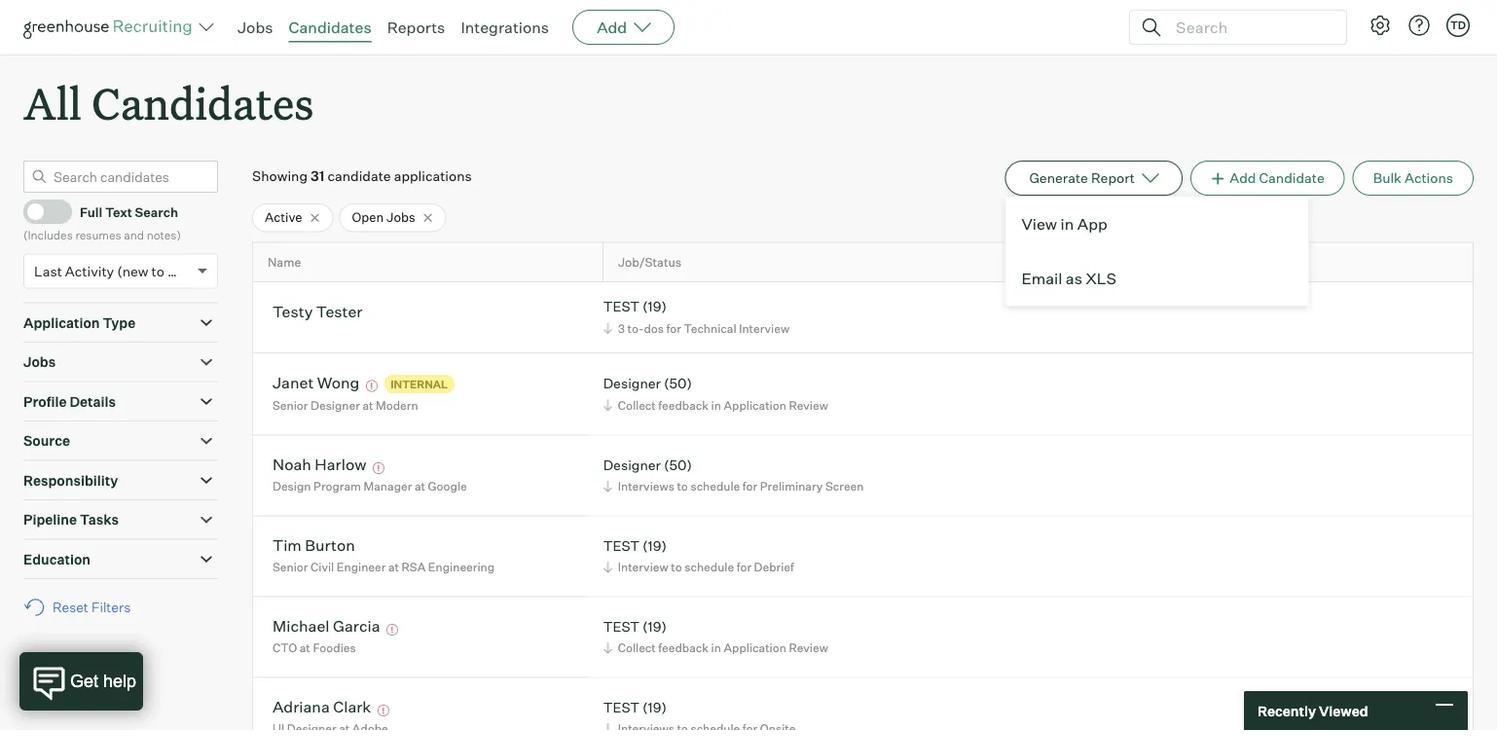 Task type: vqa. For each thing, say whether or not it's contained in the screenshot.
Pre
no



Task type: locate. For each thing, give the bounding box(es) containing it.
review for janet wong
[[789, 398, 828, 412]]

0 vertical spatial for
[[667, 321, 682, 336]]

feedback for michael garcia
[[659, 641, 709, 655]]

1 vertical spatial add
[[1230, 170, 1257, 187]]

0 horizontal spatial jobs
[[23, 354, 56, 371]]

add button
[[573, 10, 675, 45]]

0 vertical spatial jobs
[[238, 18, 273, 37]]

interview
[[739, 321, 790, 336], [618, 560, 669, 575]]

generate report menu
[[1005, 196, 1309, 307]]

designer
[[603, 375, 661, 392], [311, 398, 360, 413], [603, 456, 661, 473]]

2 review from the top
[[789, 641, 828, 655]]

open jobs
[[352, 210, 416, 225]]

screen
[[826, 479, 864, 494]]

1 vertical spatial (50)
[[664, 456, 692, 473]]

(19) inside test (19) 3 to-dos for technical interview
[[643, 298, 667, 315]]

(19) for test (19) 3 to-dos for technical interview
[[643, 298, 667, 315]]

31
[[311, 168, 325, 185]]

(50) down 3 to-dos for technical interview link
[[664, 375, 692, 392]]

test inside test (19) interview to schedule for debrief
[[603, 537, 640, 554]]

(50) for harlow
[[664, 456, 692, 473]]

source
[[23, 433, 70, 450]]

1 vertical spatial senior
[[273, 560, 308, 575]]

2 collect feedback in application review link from the top
[[601, 639, 833, 657]]

(19) for test (19) interview to schedule for debrief
[[643, 537, 667, 554]]

review inside designer (50) collect feedback in application review
[[789, 398, 828, 412]]

cto
[[273, 641, 297, 655]]

2 vertical spatial in
[[711, 641, 721, 655]]

1 vertical spatial candidates
[[92, 74, 314, 131]]

collect down to-
[[618, 398, 656, 412]]

1 test from the top
[[603, 298, 640, 315]]

schedule inside designer (50) interviews to schedule for preliminary screen
[[691, 479, 740, 494]]

1 vertical spatial schedule
[[685, 560, 734, 575]]

search
[[135, 204, 178, 220]]

0 vertical spatial senior
[[273, 398, 308, 413]]

(19) up interview to schedule for debrief link
[[643, 537, 667, 554]]

feedback inside designer (50) collect feedback in application review
[[659, 398, 709, 412]]

jobs right open
[[387, 210, 416, 225]]

1 vertical spatial designer
[[311, 398, 360, 413]]

in left app on the top of the page
[[1061, 214, 1074, 234]]

collect inside test (19) collect feedback in application review
[[618, 641, 656, 655]]

review down debrief
[[789, 641, 828, 655]]

2 vertical spatial to
[[671, 560, 682, 575]]

add
[[597, 18, 627, 37], [1230, 170, 1257, 187]]

candidates link
[[289, 18, 372, 37]]

0 vertical spatial collect
[[618, 398, 656, 412]]

at inside the tim burton senior civil engineer at rsa engineering
[[388, 560, 399, 575]]

applications
[[394, 168, 472, 185]]

2 vertical spatial designer
[[603, 456, 661, 473]]

(19) down test (19) collect feedback in application review
[[643, 699, 667, 716]]

actions
[[1405, 170, 1454, 187]]

to inside test (19) interview to schedule for debrief
[[671, 560, 682, 575]]

and
[[124, 228, 144, 242]]

last activity (new to old)
[[34, 263, 193, 280]]

interviews to schedule for preliminary screen link
[[601, 477, 869, 496]]

wong
[[317, 373, 360, 392]]

0 vertical spatial schedule
[[691, 479, 740, 494]]

in for michael garcia
[[711, 641, 721, 655]]

0 horizontal spatial add
[[597, 18, 627, 37]]

(19) for test (19) collect feedback in application review
[[643, 618, 667, 635]]

1 collect feedback in application review link from the top
[[601, 396, 833, 414]]

feedback up test (19)
[[659, 641, 709, 655]]

1 vertical spatial jobs
[[387, 210, 416, 225]]

for inside test (19) interview to schedule for debrief
[[737, 560, 752, 575]]

designer inside designer (50) collect feedback in application review
[[603, 375, 661, 392]]

designer (50) collect feedback in application review
[[603, 375, 828, 412]]

for left debrief
[[737, 560, 752, 575]]

designer inside designer (50) interviews to schedule for preliminary screen
[[603, 456, 661, 473]]

application down debrief
[[724, 641, 787, 655]]

0 vertical spatial collect feedback in application review link
[[601, 396, 833, 414]]

4 (19) from the top
[[643, 699, 667, 716]]

1 review from the top
[[789, 398, 828, 412]]

testy tester
[[273, 302, 363, 321]]

designer (50) interviews to schedule for preliminary screen
[[603, 456, 864, 494]]

2 horizontal spatial jobs
[[387, 210, 416, 225]]

0 vertical spatial feedback
[[659, 398, 709, 412]]

integrations link
[[461, 18, 549, 37]]

(19) down interview to schedule for debrief link
[[643, 618, 667, 635]]

feedback
[[659, 398, 709, 412], [659, 641, 709, 655]]

job/status
[[618, 255, 682, 270]]

schedule right interviews on the bottom left of page
[[691, 479, 740, 494]]

1 horizontal spatial interview
[[739, 321, 790, 336]]

(19) inside test (19) collect feedback in application review
[[643, 618, 667, 635]]

application inside test (19) collect feedback in application review
[[724, 641, 787, 655]]

design program manager at google
[[273, 479, 467, 494]]

full
[[80, 204, 102, 220]]

application inside designer (50) collect feedback in application review
[[724, 398, 787, 412]]

michael garcia has been in application review for more than 5 days image
[[384, 624, 401, 636]]

bulk actions link
[[1353, 161, 1474, 196]]

3
[[618, 321, 625, 336]]

review
[[789, 398, 828, 412], [789, 641, 828, 655]]

adriana clark link
[[273, 697, 371, 720]]

add candidate
[[1230, 170, 1325, 187]]

1 horizontal spatial add
[[1230, 170, 1257, 187]]

interview down interviews on the bottom left of page
[[618, 560, 669, 575]]

to for (new
[[152, 263, 164, 280]]

reports
[[387, 18, 445, 37]]

0 vertical spatial interview
[[739, 321, 790, 336]]

for inside designer (50) interviews to schedule for preliminary screen
[[743, 479, 758, 494]]

1 vertical spatial in
[[711, 398, 721, 412]]

a follow-up was set for sep 22, 2023 for noah harlow image
[[370, 463, 387, 474]]

interview right technical
[[739, 321, 790, 336]]

collect up test (19)
[[618, 641, 656, 655]]

designer down to-
[[603, 375, 661, 392]]

0 vertical spatial add
[[597, 18, 627, 37]]

details
[[70, 393, 116, 410]]

jobs left the candidates link
[[238, 18, 273, 37]]

to inside designer (50) interviews to schedule for preliminary screen
[[677, 479, 688, 494]]

collect feedback in application review link up designer (50) interviews to schedule for preliminary screen
[[601, 396, 833, 414]]

name
[[268, 255, 301, 270]]

interview inside test (19) 3 to-dos for technical interview
[[739, 321, 790, 336]]

feedback inside test (19) collect feedback in application review
[[659, 641, 709, 655]]

1 feedback from the top
[[659, 398, 709, 412]]

2 vertical spatial for
[[737, 560, 752, 575]]

test inside test (19) collect feedback in application review
[[603, 618, 640, 635]]

collect feedback in application review link for michael garcia
[[601, 639, 833, 657]]

jobs up profile
[[23, 354, 56, 371]]

for left preliminary
[[743, 479, 758, 494]]

application up designer (50) interviews to schedule for preliminary screen
[[724, 398, 787, 412]]

jobs
[[238, 18, 273, 37], [387, 210, 416, 225], [23, 354, 56, 371]]

1 vertical spatial collect
[[618, 641, 656, 655]]

1 vertical spatial collect feedback in application review link
[[601, 639, 833, 657]]

(50)
[[664, 375, 692, 392], [664, 456, 692, 473]]

test for test (19) 3 to-dos for technical interview
[[603, 298, 640, 315]]

0 vertical spatial to
[[152, 263, 164, 280]]

testy
[[273, 302, 313, 321]]

collect feedback in application review link down interview to schedule for debrief link
[[601, 639, 833, 657]]

to left the old)
[[152, 263, 164, 280]]

adriana clark
[[273, 697, 371, 717]]

tester
[[316, 302, 363, 321]]

(50) up interviews on the bottom left of page
[[664, 456, 692, 473]]

senior down janet
[[273, 398, 308, 413]]

to for interviews
[[677, 479, 688, 494]]

0 vertical spatial designer
[[603, 375, 661, 392]]

type
[[103, 314, 136, 331]]

2 (19) from the top
[[643, 537, 667, 554]]

for inside test (19) 3 to-dos for technical interview
[[667, 321, 682, 336]]

resumes
[[75, 228, 121, 242]]

add inside popup button
[[597, 18, 627, 37]]

0 vertical spatial review
[[789, 398, 828, 412]]

(19) up dos
[[643, 298, 667, 315]]

1 horizontal spatial jobs
[[238, 18, 273, 37]]

checkmark image
[[32, 204, 47, 218]]

2 senior from the top
[[273, 560, 308, 575]]

1 collect from the top
[[618, 398, 656, 412]]

at left google
[[415, 479, 426, 494]]

candidates right jobs link
[[289, 18, 372, 37]]

2 feedback from the top
[[659, 641, 709, 655]]

1 vertical spatial interview
[[618, 560, 669, 575]]

schedule inside test (19) interview to schedule for debrief
[[685, 560, 734, 575]]

senior down tim at the left bottom of the page
[[273, 560, 308, 575]]

1 vertical spatial to
[[677, 479, 688, 494]]

0 vertical spatial (50)
[[664, 375, 692, 392]]

application for janet wong
[[724, 398, 787, 412]]

reports link
[[387, 18, 445, 37]]

collect for janet wong
[[618, 398, 656, 412]]

application down last
[[23, 314, 100, 331]]

2 (50) from the top
[[664, 456, 692, 473]]

designer up interviews on the bottom left of page
[[603, 456, 661, 473]]

0 horizontal spatial interview
[[618, 560, 669, 575]]

review up preliminary
[[789, 398, 828, 412]]

for for test (19)
[[737, 560, 752, 575]]

program
[[314, 479, 361, 494]]

michael garcia link
[[273, 617, 380, 639]]

senior inside the tim burton senior civil engineer at rsa engineering
[[273, 560, 308, 575]]

4 test from the top
[[603, 699, 640, 716]]

in up designer (50) interviews to schedule for preliminary screen
[[711, 398, 721, 412]]

candidates
[[289, 18, 372, 37], [92, 74, 314, 131]]

tasks
[[80, 511, 119, 528]]

(50) inside designer (50) interviews to schedule for preliminary screen
[[664, 456, 692, 473]]

feedback down 3 to-dos for technical interview link
[[659, 398, 709, 412]]

all
[[23, 74, 82, 131]]

schedule left debrief
[[685, 560, 734, 575]]

interview to schedule for debrief link
[[601, 558, 799, 577]]

schedule
[[691, 479, 740, 494], [685, 560, 734, 575]]

for right dos
[[667, 321, 682, 336]]

1 vertical spatial feedback
[[659, 641, 709, 655]]

2 test from the top
[[603, 537, 640, 554]]

candidate reports are now available! apply filters and select "view in app" element
[[1005, 161, 1183, 196]]

recently
[[1258, 702, 1316, 719]]

to right interviews on the bottom left of page
[[677, 479, 688, 494]]

3 test from the top
[[603, 618, 640, 635]]

view in app link
[[1006, 197, 1308, 251]]

add for add candidate
[[1230, 170, 1257, 187]]

(19) for test (19)
[[643, 699, 667, 716]]

in inside test (19) collect feedback in application review
[[711, 641, 721, 655]]

(19) inside test (19) interview to schedule for debrief
[[643, 537, 667, 554]]

showing
[[252, 168, 308, 185]]

application type
[[23, 314, 136, 331]]

(50) inside designer (50) collect feedback in application review
[[664, 375, 692, 392]]

to up test (19) collect feedback in application review
[[671, 560, 682, 575]]

all candidates
[[23, 74, 314, 131]]

clark
[[333, 697, 371, 717]]

collect inside designer (50) collect feedback in application review
[[618, 398, 656, 412]]

1 (50) from the top
[[664, 375, 692, 392]]

at left rsa
[[388, 560, 399, 575]]

adriana clark has been in onsite for more than 21 days image
[[375, 705, 392, 717]]

1 (19) from the top
[[643, 298, 667, 315]]

td button
[[1447, 14, 1470, 37]]

in down interview to schedule for debrief link
[[711, 641, 721, 655]]

test
[[603, 298, 640, 315], [603, 537, 640, 554], [603, 618, 640, 635], [603, 699, 640, 716]]

email
[[1022, 269, 1063, 288]]

integrations
[[461, 18, 549, 37]]

review inside test (19) collect feedback in application review
[[789, 641, 828, 655]]

engineering
[[428, 560, 495, 575]]

generate report
[[1030, 170, 1135, 187]]

1 vertical spatial for
[[743, 479, 758, 494]]

candidates down jobs link
[[92, 74, 314, 131]]

burton
[[305, 536, 355, 555]]

designer down wong
[[311, 398, 360, 413]]

in inside designer (50) collect feedback in application review
[[711, 398, 721, 412]]

test inside test (19) 3 to-dos for technical interview
[[603, 298, 640, 315]]

add for add
[[597, 18, 627, 37]]

2 collect from the top
[[618, 641, 656, 655]]

3 (19) from the top
[[643, 618, 667, 635]]

to for interview
[[671, 560, 682, 575]]

jobs link
[[238, 18, 273, 37]]

1 vertical spatial application
[[724, 398, 787, 412]]

test for test (19) collect feedback in application review
[[603, 618, 640, 635]]

senior
[[273, 398, 308, 413], [273, 560, 308, 575]]

0 vertical spatial in
[[1061, 214, 1074, 234]]

test (19) collect feedback in application review
[[603, 618, 828, 655]]

2 vertical spatial application
[[724, 641, 787, 655]]

configure image
[[1369, 14, 1392, 37]]

(19)
[[643, 298, 667, 315], [643, 537, 667, 554], [643, 618, 667, 635], [643, 699, 667, 716]]

1 vertical spatial review
[[789, 641, 828, 655]]



Task type: describe. For each thing, give the bounding box(es) containing it.
schedule for (50)
[[691, 479, 740, 494]]

google
[[428, 479, 467, 494]]

cto at foodies
[[273, 641, 356, 655]]

technical
[[684, 321, 737, 336]]

manager
[[364, 479, 412, 494]]

harlow
[[315, 455, 367, 474]]

education
[[23, 551, 91, 568]]

candidate
[[1260, 170, 1325, 187]]

for for designer (50)
[[743, 479, 758, 494]]

noah harlow link
[[273, 455, 367, 477]]

at right cto
[[300, 641, 310, 655]]

email as xls
[[1022, 269, 1117, 288]]

0 vertical spatial candidates
[[289, 18, 372, 37]]

generate report button
[[1005, 161, 1183, 196]]

3 to-dos for technical interview link
[[601, 319, 795, 338]]

(50) for wong
[[664, 375, 692, 392]]

Search text field
[[1171, 13, 1329, 41]]

test for test (19) interview to schedule for debrief
[[603, 537, 640, 554]]

filters
[[91, 599, 131, 616]]

text
[[105, 204, 132, 220]]

engineer
[[337, 560, 386, 575]]

in for janet wong
[[711, 398, 721, 412]]

recently viewed
[[1258, 702, 1369, 719]]

modern
[[376, 398, 418, 413]]

reset filters
[[53, 599, 131, 616]]

tim
[[273, 536, 302, 555]]

email as xls link
[[1006, 251, 1308, 306]]

activity
[[65, 263, 114, 280]]

designer for wong
[[603, 375, 661, 392]]

(new
[[117, 263, 149, 280]]

open
[[352, 210, 384, 225]]

2 vertical spatial jobs
[[23, 354, 56, 371]]

generate
[[1030, 170, 1089, 187]]

notes)
[[147, 228, 181, 242]]

app
[[1078, 214, 1108, 234]]

garcia
[[333, 617, 380, 636]]

testy tester link
[[273, 302, 363, 324]]

janet wong has been in application review for more than 5 days image
[[363, 380, 381, 392]]

report
[[1092, 170, 1135, 187]]

responsibility
[[23, 472, 118, 489]]

michael
[[273, 617, 330, 636]]

collect for michael garcia
[[618, 641, 656, 655]]

1 senior from the top
[[273, 398, 308, 413]]

designer for harlow
[[603, 456, 661, 473]]

greenhouse recruiting image
[[23, 16, 199, 39]]

interviews
[[618, 479, 675, 494]]

0 vertical spatial application
[[23, 314, 100, 331]]

test for test (19)
[[603, 699, 640, 716]]

noah harlow
[[273, 455, 367, 474]]

test (19) 3 to-dos for technical interview
[[603, 298, 790, 336]]

pipeline tasks
[[23, 511, 119, 528]]

view
[[1022, 214, 1058, 234]]

civil
[[311, 560, 334, 575]]

janet
[[273, 373, 314, 392]]

view in app
[[1022, 214, 1108, 234]]

bulk
[[1374, 170, 1402, 187]]

application for michael garcia
[[724, 641, 787, 655]]

last activity (new to old) option
[[34, 263, 193, 280]]

td
[[1451, 19, 1467, 32]]

interview inside test (19) interview to schedule for debrief
[[618, 560, 669, 575]]

reset filters button
[[23, 589, 140, 626]]

janet wong link
[[273, 373, 360, 395]]

noah
[[273, 455, 311, 474]]

bulk actions
[[1374, 170, 1454, 187]]

design
[[273, 479, 311, 494]]

to-
[[628, 321, 644, 336]]

at down janet wong has been in application review for more than 5 days image
[[363, 398, 373, 413]]

profile
[[23, 393, 67, 410]]

feedback for janet wong
[[659, 398, 709, 412]]

viewed
[[1319, 702, 1369, 719]]

test (19)
[[603, 699, 667, 716]]

debrief
[[754, 560, 794, 575]]

janet wong
[[273, 373, 360, 392]]

add candidate link
[[1191, 161, 1345, 196]]

pipeline
[[23, 511, 77, 528]]

full text search (includes resumes and notes)
[[23, 204, 181, 242]]

collect feedback in application review link for janet wong
[[601, 396, 833, 414]]

(includes
[[23, 228, 73, 242]]

Search candidates field
[[23, 161, 218, 193]]

as
[[1066, 269, 1083, 288]]

old)
[[167, 263, 193, 280]]

last
[[34, 263, 62, 280]]

senior designer at modern
[[273, 398, 418, 413]]

in inside 'link'
[[1061, 214, 1074, 234]]

active
[[265, 210, 302, 225]]

dos
[[644, 321, 664, 336]]

schedule for (19)
[[685, 560, 734, 575]]

foodies
[[313, 641, 356, 655]]

reset
[[53, 599, 88, 616]]

td button
[[1443, 10, 1474, 41]]

tim burton senior civil engineer at rsa engineering
[[273, 536, 495, 575]]

review for michael garcia
[[789, 641, 828, 655]]



